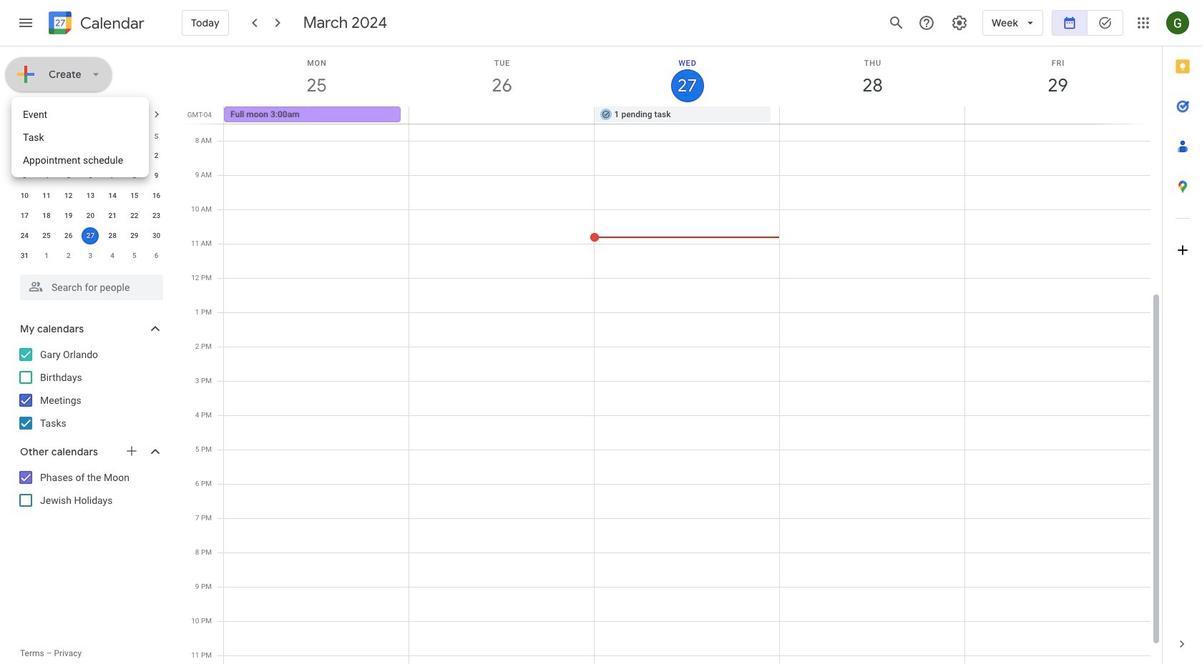 Task type: locate. For each thing, give the bounding box(es) containing it.
9 element
[[148, 167, 165, 185]]

february 28 element
[[82, 147, 99, 165]]

11 element
[[38, 187, 55, 205]]

grid
[[183, 47, 1162, 665]]

2 element
[[148, 147, 165, 165]]

12 element
[[60, 187, 77, 205]]

None search field
[[0, 269, 177, 301]]

19 element
[[60, 208, 77, 225]]

settings menu image
[[951, 14, 968, 31]]

april 6 element
[[148, 248, 165, 265]]

row group
[[14, 146, 167, 266]]

21 element
[[104, 208, 121, 225]]

13 element
[[82, 187, 99, 205]]

30 element
[[148, 228, 165, 245]]

heading
[[77, 15, 144, 32]]

cell
[[409, 107, 594, 124], [780, 107, 965, 124], [965, 107, 1150, 124], [123, 146, 145, 166], [80, 226, 101, 246]]

8 element
[[126, 167, 143, 185]]

16 element
[[148, 187, 165, 205]]

5 element
[[60, 167, 77, 185]]

my calendars list
[[3, 343, 177, 435]]

15 element
[[126, 187, 143, 205]]

25 element
[[38, 228, 55, 245]]

heading inside the calendar element
[[77, 15, 144, 32]]

march 2024 grid
[[14, 126, 167, 266]]

april 4 element
[[104, 248, 121, 265]]

row
[[218, 107, 1162, 124], [14, 126, 167, 146], [14, 146, 167, 166], [14, 166, 167, 186], [14, 186, 167, 206], [14, 206, 167, 226], [14, 226, 167, 246], [14, 246, 167, 266]]

23 element
[[148, 208, 165, 225]]

april 1 element
[[38, 248, 55, 265]]

tab list
[[1163, 47, 1202, 625]]

main drawer image
[[17, 14, 34, 31]]

6 element
[[82, 167, 99, 185]]

april 2 element
[[60, 248, 77, 265]]



Task type: describe. For each thing, give the bounding box(es) containing it.
4 element
[[38, 167, 55, 185]]

24 element
[[16, 228, 33, 245]]

february 25 element
[[16, 147, 33, 165]]

20 element
[[82, 208, 99, 225]]

calendar element
[[46, 9, 144, 40]]

add other calendars image
[[125, 444, 139, 459]]

february 27 element
[[60, 147, 77, 165]]

february 26 element
[[38, 147, 55, 165]]

7 element
[[104, 167, 121, 185]]

april 3 element
[[82, 248, 99, 265]]

29 element
[[126, 228, 143, 245]]

26 element
[[60, 228, 77, 245]]

18 element
[[38, 208, 55, 225]]

april 5 element
[[126, 248, 143, 265]]

31 element
[[16, 248, 33, 265]]

3 element
[[16, 167, 33, 185]]

10 element
[[16, 187, 33, 205]]

february 29 element
[[104, 147, 121, 165]]

Search for people text field
[[29, 275, 155, 301]]

28 element
[[104, 228, 121, 245]]

17 element
[[16, 208, 33, 225]]

22 element
[[126, 208, 143, 225]]

27, today element
[[82, 228, 99, 245]]

14 element
[[104, 187, 121, 205]]

other calendars list
[[3, 467, 177, 512]]



Task type: vqa. For each thing, say whether or not it's contained in the screenshot.
ruby
no



